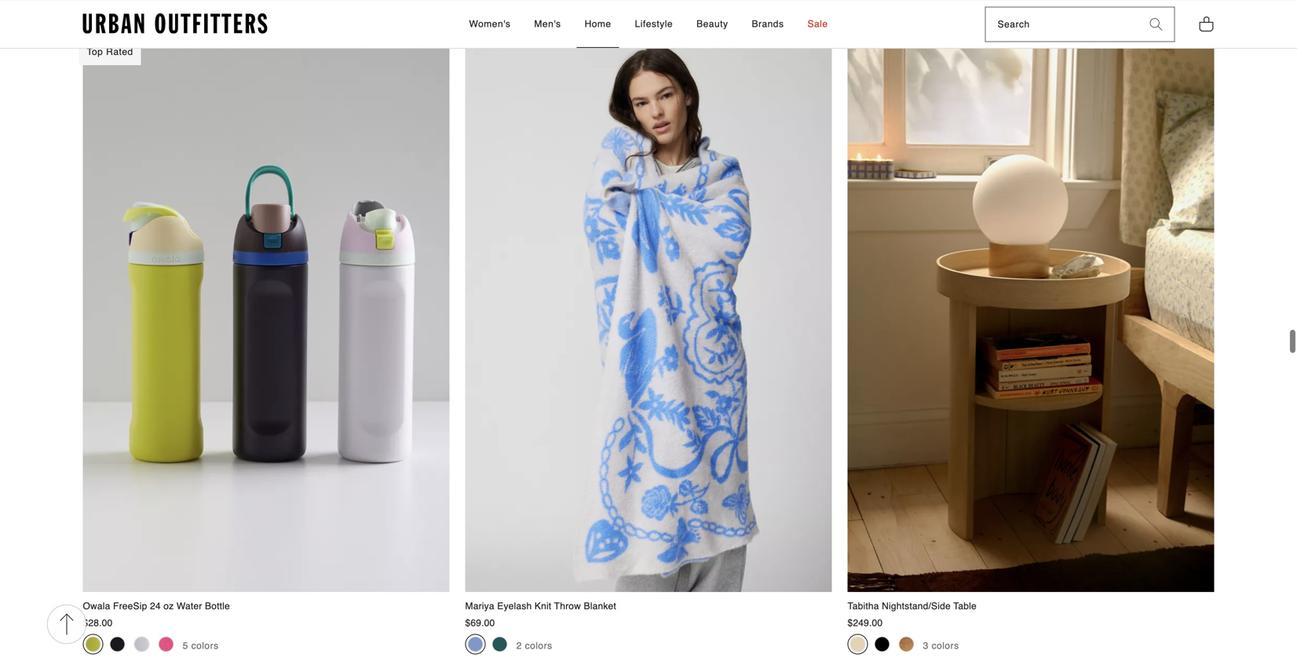 Task type: describe. For each thing, give the bounding box(es) containing it.
original price: $249.00 element
[[848, 618, 883, 629]]

white image
[[850, 637, 866, 652]]

throw
[[554, 601, 581, 612]]

tabitha nightstand/side table link
[[848, 42, 1215, 613]]

3
[[923, 640, 929, 651]]

2
[[517, 640, 522, 651]]

sale
[[808, 18, 828, 29]]

brands link
[[744, 1, 792, 48]]

women's
[[469, 18, 511, 29]]

home link
[[577, 1, 619, 48]]

lifestyle link
[[627, 1, 681, 48]]

night safari image
[[110, 637, 125, 652]]

$28.00
[[83, 618, 113, 629]]

can you see me image
[[158, 637, 174, 652]]

$249.00
[[848, 618, 883, 629]]

nightstand/side
[[882, 601, 951, 612]]

rated
[[106, 46, 133, 57]]

tabitha nightstand/side table image
[[848, 42, 1215, 592]]

tabitha nightstand/side table
[[848, 601, 977, 612]]

oz
[[164, 601, 174, 612]]

top
[[87, 46, 103, 57]]

beauty link
[[689, 1, 736, 48]]

available
[[138, 7, 180, 18]]

beauty
[[697, 18, 729, 29]]

mariya eyelash knit throw blanket link
[[465, 42, 832, 613]]

water
[[177, 601, 202, 612]]

3 colors
[[923, 640, 960, 651]]

mariya
[[465, 601, 495, 612]]

search image
[[1150, 18, 1163, 31]]

tabitha
[[848, 601, 879, 612]]

mariya eyelash knit throw blanket
[[465, 601, 617, 612]]

owala freesip 24 oz water bottle
[[83, 601, 230, 612]]

5
[[183, 640, 188, 651]]

ivory image
[[468, 637, 483, 652]]



Task type: vqa. For each thing, say whether or not it's contained in the screenshot.
second  image from right
no



Task type: locate. For each thing, give the bounding box(es) containing it.
brands
[[752, 18, 784, 29]]

candy coated image
[[134, 637, 150, 652]]

lifestyle
[[635, 18, 673, 29]]

1 horizontal spatial colors
[[525, 640, 553, 651]]

men's
[[534, 18, 561, 29]]

lemon limeade image
[[85, 637, 101, 652]]

colors for 5 colors
[[191, 640, 219, 651]]

owala
[[83, 601, 110, 612]]

2 horizontal spatial colors
[[932, 640, 960, 651]]

5 colors
[[183, 640, 219, 651]]

new
[[83, 7, 103, 18]]

colors for 2 colors
[[525, 640, 553, 651]]

colors
[[191, 640, 219, 651], [525, 640, 553, 651], [932, 640, 960, 651]]

home
[[585, 18, 612, 29]]

blanket
[[584, 601, 617, 612]]

main navigation element
[[328, 1, 970, 48]]

colors right 3
[[932, 640, 960, 651]]

black image
[[875, 637, 890, 652]]

eyelash
[[497, 601, 532, 612]]

sale link
[[800, 1, 836, 48]]

brown image
[[899, 637, 915, 652]]

bottle
[[205, 601, 230, 612]]

top rated
[[87, 46, 133, 57]]

men's link
[[527, 1, 569, 48]]

urban outfitters image
[[83, 13, 267, 34]]

24
[[150, 601, 161, 612]]

new colors available
[[83, 7, 180, 18]]

colors right 5
[[191, 640, 219, 651]]

$69.00
[[465, 618, 495, 629]]

Search text field
[[986, 8, 1139, 41]]

original price: $28.00 element
[[83, 618, 113, 629]]

women's link
[[461, 1, 519, 48]]

table
[[954, 601, 977, 612]]

colors right 2
[[525, 640, 553, 651]]

2 colors from the left
[[525, 640, 553, 651]]

2 colors
[[517, 640, 553, 651]]

dark green image
[[492, 637, 508, 652]]

colors
[[106, 7, 136, 18]]

knit
[[535, 601, 552, 612]]

None search field
[[986, 8, 1139, 41]]

original price: $69.00 element
[[465, 618, 495, 629]]

colors for 3 colors
[[932, 640, 960, 651]]

0 horizontal spatial colors
[[191, 640, 219, 651]]

1 colors from the left
[[191, 640, 219, 651]]

freesip
[[113, 601, 147, 612]]

3 colors from the left
[[932, 640, 960, 651]]

owala freesip 24 oz water bottle image
[[83, 42, 450, 592]]

mariya eyelash knit throw blanket image
[[465, 42, 832, 592]]

my shopping bag image
[[1199, 15, 1215, 33]]



